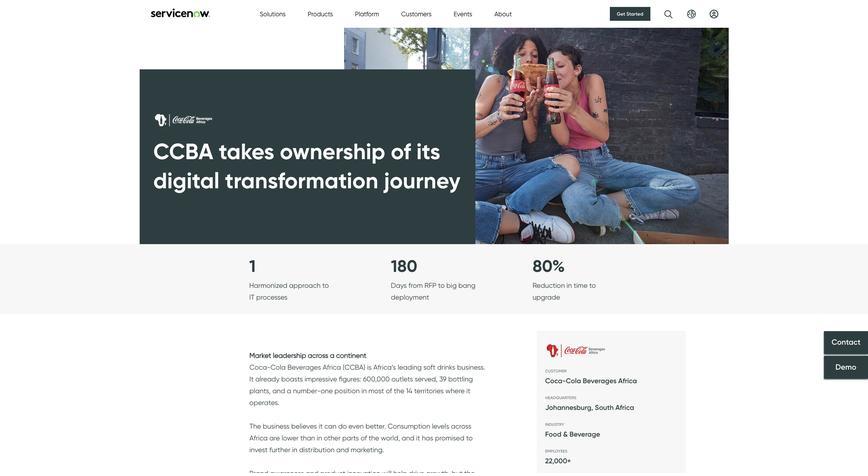 Task type: describe. For each thing, give the bounding box(es) containing it.
(ccba)
[[343, 363, 366, 372]]

marketing.
[[351, 446, 384, 454]]

and inside market leadership across a continent coca-cola beverages africa (ccba) is africa's leading soft drinks business. it already boasts impressive figures: 600,000 outlets served, 39 bottling plants, and a number-one position in most of the 14 territories where it operates.
[[273, 387, 285, 395]]

believes
[[291, 422, 317, 431]]

takes
[[219, 138, 275, 165]]

products
[[308, 10, 333, 18]]

market leadership across a continent coca-cola beverages africa (ccba) is africa's leading soft drinks business. it already boasts impressive figures: 600,000 outlets served, 39 bottling plants, and a number-one position in most of the 14 territories where it operates.
[[250, 351, 486, 407]]

products button
[[308, 9, 333, 19]]

demo
[[836, 362, 857, 372]]

platform
[[355, 10, 379, 18]]

than
[[300, 434, 315, 442]]

africa inside market leadership across a continent coca-cola beverages africa (ccba) is africa's leading soft drinks business. it already boasts impressive figures: 600,000 outlets served, 39 bottling plants, and a number-one position in most of the 14 territories where it operates.
[[323, 363, 341, 372]]

in inside market leadership across a continent coca-cola beverages africa (ccba) is africa's leading soft drinks business. it already boasts impressive figures: 600,000 outlets served, 39 bottling plants, and a number-one position in most of the 14 territories where it operates.
[[362, 387, 367, 395]]

impressive
[[305, 375, 337, 383]]

johannesburg,
[[546, 403, 594, 412]]

upgrade
[[533, 293, 561, 302]]

can
[[325, 422, 337, 431]]

reduction in time to upgrade
[[533, 281, 596, 302]]

customers button
[[401, 9, 432, 19]]

1 vertical spatial and
[[402, 434, 415, 442]]

consumption
[[388, 422, 431, 431]]

big
[[447, 281, 457, 290]]

where
[[446, 387, 465, 395]]

platform button
[[355, 9, 379, 19]]

already
[[256, 375, 280, 383]]

invest
[[250, 446, 268, 454]]

events
[[454, 10, 473, 18]]

days
[[391, 281, 407, 290]]

bang
[[459, 281, 476, 290]]

the business believes it can do even better. consumption levels across africa are lower than in other parts of the world, and it has promised to invest further in distribution and marketing.
[[250, 422, 473, 454]]

about button
[[495, 9, 512, 19]]

across inside market leadership across a continent coca-cola beverages africa (ccba) is africa's leading soft drinks business. it already boasts impressive figures: 600,000 outlets served, 39 bottling plants, and a number-one position in most of the 14 territories where it operates.
[[308, 351, 329, 360]]

africa inside customer coca-cola beverages africa
[[619, 377, 637, 385]]

beverage
[[570, 430, 601, 438]]

0 vertical spatial a
[[330, 351, 335, 360]]

customers
[[401, 10, 432, 18]]

solutions
[[260, 10, 286, 18]]

digital
[[153, 167, 220, 194]]

plants,
[[250, 387, 271, 395]]

1 horizontal spatial it
[[416, 434, 420, 442]]

in inside the reduction in time to upgrade
[[567, 281, 572, 290]]

it inside market leadership across a continent coca-cola beverages africa (ccba) is africa's leading soft drinks business. it already boasts impressive figures: 600,000 outlets served, 39 bottling plants, and a number-one position in most of the 14 territories where it operates.
[[467, 387, 471, 395]]

the
[[250, 422, 261, 431]]

world,
[[381, 434, 400, 442]]

80%
[[533, 256, 565, 276]]

about
[[495, 10, 512, 18]]

processes
[[256, 293, 288, 302]]

in down lower
[[292, 446, 298, 454]]

customer
[[546, 368, 567, 374]]

employees
[[546, 449, 568, 454]]

ownership
[[280, 138, 386, 165]]

39
[[440, 375, 447, 383]]

market
[[250, 351, 271, 360]]

boasts
[[282, 375, 303, 383]]

lower
[[282, 434, 299, 442]]

1 vertical spatial a
[[287, 387, 291, 395]]

journey
[[384, 167, 461, 194]]

business
[[263, 422, 290, 431]]

africa inside headquarters johannesburg, south africa
[[616, 403, 635, 412]]

solutions button
[[260, 9, 286, 19]]

levels
[[432, 422, 450, 431]]

get started link
[[610, 7, 651, 21]]

of inside ccba takes ownership of its digital transformation journey
[[391, 138, 411, 165]]

to inside the business believes it can do even better. consumption levels across africa are lower than in other parts of the world, and it has promised to invest further in distribution and marketing.
[[467, 434, 473, 442]]

soft
[[424, 363, 436, 372]]

other
[[324, 434, 341, 442]]

harmonized
[[249, 281, 288, 290]]

14
[[406, 387, 413, 395]]

drinks
[[438, 363, 456, 372]]

transformation
[[225, 167, 379, 194]]

of inside the business believes it can do even better. consumption levels across africa are lower than in other parts of the world, and it has promised to invest further in distribution and marketing.
[[361, 434, 367, 442]]

one
[[321, 387, 333, 395]]

customer coca-cola beverages africa
[[546, 368, 637, 385]]

even
[[349, 422, 364, 431]]

employees 22,000+
[[546, 449, 571, 465]]

has
[[422, 434, 434, 442]]



Task type: locate. For each thing, give the bounding box(es) containing it.
it left can
[[319, 422, 323, 431]]

0 horizontal spatial across
[[308, 351, 329, 360]]

number-
[[293, 387, 321, 395]]

0 vertical spatial across
[[308, 351, 329, 360]]

0 vertical spatial of
[[391, 138, 411, 165]]

yarra valley water logo image
[[546, 339, 615, 362]]

600,000
[[363, 375, 390, 383]]

territories
[[415, 387, 444, 395]]

1 horizontal spatial across
[[451, 422, 472, 431]]

0 horizontal spatial cola
[[271, 363, 286, 372]]

1 vertical spatial cola
[[566, 377, 582, 385]]

in left most on the left bottom
[[362, 387, 367, 395]]

2 vertical spatial of
[[361, 434, 367, 442]]

served,
[[415, 375, 438, 383]]

1
[[249, 256, 256, 276]]

time
[[574, 281, 588, 290]]

to inside harmonized approach to it processes
[[323, 281, 329, 290]]

1 vertical spatial of
[[386, 387, 392, 395]]

0 vertical spatial it
[[467, 387, 471, 395]]

0 vertical spatial cola
[[271, 363, 286, 372]]

started
[[627, 11, 644, 17]]

food
[[546, 430, 562, 438]]

figures:
[[339, 375, 362, 383]]

headquarters johannesburg, south africa
[[546, 395, 635, 412]]

demo link
[[825, 356, 869, 379]]

in right than on the left
[[317, 434, 322, 442]]

cola inside market leadership across a continent coca-cola beverages africa (ccba) is africa's leading soft drinks business. it already boasts impressive figures: 600,000 outlets served, 39 bottling plants, and a number-one position in most of the 14 territories where it operates.
[[271, 363, 286, 372]]

0 horizontal spatial a
[[287, 387, 291, 395]]

in left 'time'
[[567, 281, 572, 290]]

1 horizontal spatial the
[[394, 387, 405, 395]]

from
[[409, 281, 423, 290]]

go to servicenow account image
[[710, 10, 719, 18]]

further
[[270, 446, 291, 454]]

coca- inside market leadership across a continent coca-cola beverages africa (ccba) is africa's leading soft drinks business. it already boasts impressive figures: 600,000 outlets served, 39 bottling plants, and a number-one position in most of the 14 territories where it operates.
[[250, 363, 271, 372]]

0 horizontal spatial and
[[273, 387, 285, 395]]

1 vertical spatial coca-
[[546, 377, 566, 385]]

reduction
[[533, 281, 565, 290]]

to inside days from rfp to big bang deployment
[[438, 281, 445, 290]]

it
[[249, 293, 255, 302]]

0 horizontal spatial the
[[369, 434, 379, 442]]

events button
[[454, 9, 473, 19]]

its
[[417, 138, 441, 165]]

ccba takes ownership of its digital transformation journey
[[153, 138, 461, 194]]

0 horizontal spatial beverages
[[288, 363, 321, 372]]

industry
[[546, 422, 565, 427]]

and
[[273, 387, 285, 395], [402, 434, 415, 442], [337, 446, 349, 454]]

to inside the reduction in time to upgrade
[[590, 281, 596, 290]]

beverages up headquarters johannesburg, south africa
[[583, 377, 617, 385]]

the left 14 at the left of page
[[394, 387, 405, 395]]

rfp
[[425, 281, 437, 290]]

ccba logo marquee image
[[153, 109, 222, 132]]

distribution
[[299, 446, 335, 454]]

is
[[367, 363, 372, 372]]

and down consumption on the left of page
[[402, 434, 415, 442]]

2 horizontal spatial it
[[467, 387, 471, 395]]

and down parts
[[337, 446, 349, 454]]

1 horizontal spatial a
[[330, 351, 335, 360]]

to
[[323, 281, 329, 290], [438, 281, 445, 290], [590, 281, 596, 290], [467, 434, 473, 442]]

cola
[[271, 363, 286, 372], [566, 377, 582, 385]]

africa's
[[374, 363, 396, 372]]

promised
[[435, 434, 465, 442]]

the inside market leadership across a continent coca-cola beverages africa (ccba) is africa's leading soft drinks business. it already boasts impressive figures: 600,000 outlets served, 39 bottling plants, and a number-one position in most of the 14 territories where it operates.
[[394, 387, 405, 395]]

1 horizontal spatial beverages
[[583, 377, 617, 385]]

africa inside the business believes it can do even better. consumption levels across africa are lower than in other parts of the world, and it has promised to invest further in distribution and marketing.
[[250, 434, 268, 442]]

most
[[369, 387, 384, 395]]

it
[[250, 375, 254, 383]]

0 horizontal spatial it
[[319, 422, 323, 431]]

approach
[[289, 281, 321, 290]]

across up the promised
[[451, 422, 472, 431]]

1 vertical spatial beverages
[[583, 377, 617, 385]]

servicenow image
[[150, 8, 211, 17]]

1 vertical spatial across
[[451, 422, 472, 431]]

leading
[[398, 363, 422, 372]]

harmonized approach to it processes
[[249, 281, 329, 302]]

a down boasts
[[287, 387, 291, 395]]

to right 'time'
[[590, 281, 596, 290]]

cola down customer
[[566, 377, 582, 385]]

22,000+
[[546, 457, 571, 465]]

to right approach
[[323, 281, 329, 290]]

continent
[[336, 351, 367, 360]]

parts
[[343, 434, 359, 442]]

contact
[[832, 338, 861, 347]]

days from rfp to big bang deployment
[[391, 281, 476, 302]]

1 vertical spatial the
[[369, 434, 379, 442]]

1 horizontal spatial coca-
[[546, 377, 566, 385]]

0 vertical spatial beverages
[[288, 363, 321, 372]]

outlets
[[392, 375, 413, 383]]

beverages inside market leadership across a continent coca-cola beverages africa (ccba) is africa's leading soft drinks business. it already boasts impressive figures: 600,000 outlets served, 39 bottling plants, and a number-one position in most of the 14 territories where it operates.
[[288, 363, 321, 372]]

beverages
[[288, 363, 321, 372], [583, 377, 617, 385]]

across inside the business believes it can do even better. consumption levels across africa are lower than in other parts of the world, and it has promised to invest further in distribution and marketing.
[[451, 422, 472, 431]]

2 vertical spatial and
[[337, 446, 349, 454]]

to right the promised
[[467, 434, 473, 442]]

1 vertical spatial it
[[319, 422, 323, 431]]

0 vertical spatial coca-
[[250, 363, 271, 372]]

position
[[335, 387, 360, 395]]

of inside market leadership across a continent coca-cola beverages africa (ccba) is africa's leading soft drinks business. it already boasts impressive figures: 600,000 outlets served, 39 bottling plants, and a number-one position in most of the 14 territories where it operates.
[[386, 387, 392, 395]]

the down better. on the bottom left
[[369, 434, 379, 442]]

the
[[394, 387, 405, 395], [369, 434, 379, 442]]

get
[[617, 11, 626, 17]]

deployment
[[391, 293, 430, 302]]

ccba
[[153, 138, 213, 165]]

and down already
[[273, 387, 285, 395]]

are
[[270, 434, 280, 442]]

beverages inside customer coca-cola beverages africa
[[583, 377, 617, 385]]

headquarters
[[546, 395, 577, 400]]

coca- down market
[[250, 363, 271, 372]]

0 vertical spatial the
[[394, 387, 405, 395]]

bottling
[[449, 375, 473, 383]]

to left big on the bottom right of the page
[[438, 281, 445, 290]]

coca-
[[250, 363, 271, 372], [546, 377, 566, 385]]

in
[[567, 281, 572, 290], [362, 387, 367, 395], [317, 434, 322, 442], [292, 446, 298, 454]]

across up impressive
[[308, 351, 329, 360]]

get started
[[617, 11, 644, 17]]

of right most on the left bottom
[[386, 387, 392, 395]]

of left its
[[391, 138, 411, 165]]

business.
[[457, 363, 486, 372]]

cola inside customer coca-cola beverages africa
[[566, 377, 582, 385]]

the inside the business believes it can do even better. consumption levels across africa are lower than in other parts of the world, and it has promised to invest further in distribution and marketing.
[[369, 434, 379, 442]]

0 horizontal spatial coca-
[[250, 363, 271, 372]]

1 horizontal spatial cola
[[566, 377, 582, 385]]

better.
[[366, 422, 386, 431]]

operates.
[[250, 399, 280, 407]]

of up the marketing.
[[361, 434, 367, 442]]

ccba uses itsm on the now platform image
[[344, 28, 729, 244]]

180
[[391, 256, 418, 276]]

it right where
[[467, 387, 471, 395]]

1 horizontal spatial and
[[337, 446, 349, 454]]

south
[[595, 403, 614, 412]]

&
[[564, 430, 568, 438]]

a left the continent
[[330, 351, 335, 360]]

0 vertical spatial and
[[273, 387, 285, 395]]

it left 'has'
[[416, 434, 420, 442]]

leadership
[[273, 351, 306, 360]]

2 horizontal spatial and
[[402, 434, 415, 442]]

coca- inside customer coca-cola beverages africa
[[546, 377, 566, 385]]

it
[[467, 387, 471, 395], [319, 422, 323, 431], [416, 434, 420, 442]]

do
[[338, 422, 347, 431]]

coca- down customer
[[546, 377, 566, 385]]

cola up already
[[271, 363, 286, 372]]

beverages up boasts
[[288, 363, 321, 372]]

contact link
[[825, 331, 869, 354]]

2 vertical spatial it
[[416, 434, 420, 442]]



Task type: vqa. For each thing, say whether or not it's contained in the screenshot.
Cola within Market leadership across a continent Coca-Cola Beverages Africa (CCBA) is Africa's leading soft drinks business. It already boasts impressive figures: 600,000 outlets served, 39 bottling plants, and a number-one position in most of the 14 territories where it operates.
yes



